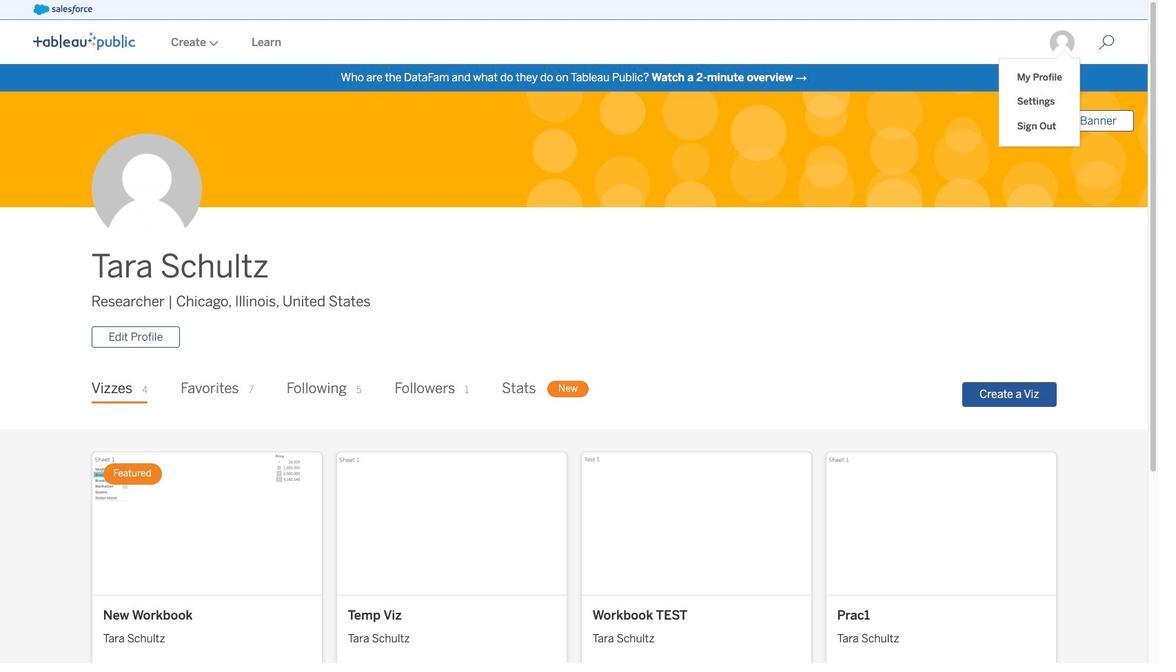 Task type: locate. For each thing, give the bounding box(es) containing it.
avatar image
[[91, 134, 202, 244]]

workbook thumbnail image
[[92, 453, 322, 595], [337, 453, 566, 595], [581, 453, 811, 595], [826, 453, 1056, 595]]

dialog
[[1000, 50, 1080, 146]]

4 workbook thumbnail image from the left
[[826, 453, 1056, 595]]

tara.schultz image
[[1049, 29, 1076, 57]]

salesforce logo image
[[33, 4, 92, 15]]

go to search image
[[1082, 34, 1131, 51]]

featured element
[[103, 464, 162, 485]]



Task type: vqa. For each thing, say whether or not it's contained in the screenshot.
More Actions image
no



Task type: describe. For each thing, give the bounding box(es) containing it.
3 workbook thumbnail image from the left
[[581, 453, 811, 595]]

logo image
[[33, 32, 135, 50]]

2 workbook thumbnail image from the left
[[337, 453, 566, 595]]

list options menu
[[1000, 59, 1080, 146]]

1 workbook thumbnail image from the left
[[92, 453, 322, 595]]



